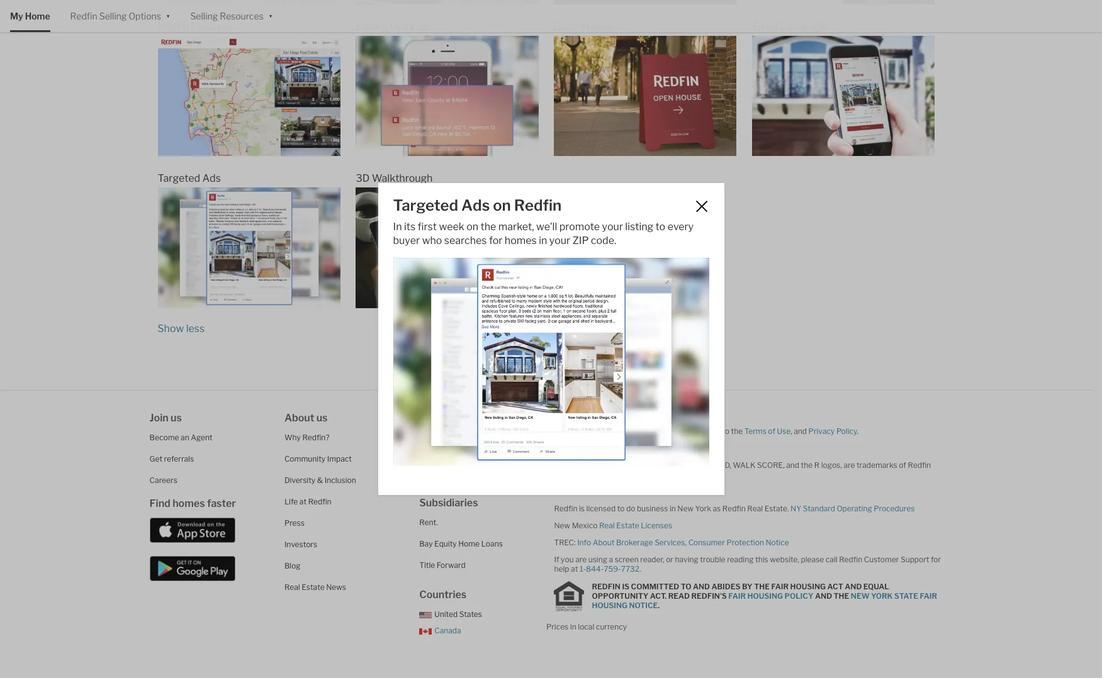 Task type: describe. For each thing, give the bounding box(es) containing it.
why
[[284, 433, 301, 442]]

who
[[422, 235, 442, 247]]

new
[[851, 592, 869, 601]]

844-
[[586, 564, 604, 574]]

at inside if you are using a screen reader, or having trouble reading this website, please call redfin customer support for help at
[[571, 564, 578, 574]]

bay equity home loans
[[419, 539, 503, 549]]

us for about us
[[316, 412, 328, 424]]

act
[[827, 582, 843, 592]]

logos,
[[821, 461, 842, 470]]

searching,
[[648, 427, 684, 436]]

market,
[[498, 221, 534, 233]]

3d
[[356, 173, 370, 185]]

january
[[586, 427, 613, 436]]

title forward button
[[419, 561, 466, 570]]

is
[[579, 504, 585, 513]]

0 vertical spatial at
[[299, 497, 307, 506]]

targeted ads on redfin dialog
[[378, 183, 724, 495]]

1 vertical spatial ,
[[685, 538, 687, 547]]

1 horizontal spatial estate
[[616, 521, 639, 530]]

2 horizontal spatial and
[[845, 582, 862, 592]]

redfin for and
[[554, 461, 582, 470]]

its
[[404, 221, 415, 233]]

2 vertical spatial real
[[284, 583, 300, 592]]

open
[[554, 21, 579, 33]]

policy
[[784, 592, 813, 601]]

redfin 3d walkthrough™ image
[[356, 188, 538, 308]]

is
[[622, 582, 629, 592]]

real estate licenses link
[[599, 521, 672, 530]]

redfin left featured
[[158, 21, 189, 33]]

community impact
[[284, 454, 352, 464]]

the inside in its first week on the market, we'll promote your listing to every buyer who searches for homes in your zip code.
[[481, 221, 496, 233]]

first
[[418, 221, 437, 233]]

. right privacy
[[857, 427, 859, 436]]

fair inside redfin is committed to and abides by the fair housing act and equal opportunity act. read redfin's
[[771, 582, 789, 592]]

by
[[742, 582, 752, 592]]

life
[[284, 497, 298, 506]]

redfin down & on the left bottom of the page
[[308, 497, 331, 506]]

get referrals button
[[150, 454, 194, 464]]

listing update emails image
[[356, 36, 538, 156]]

targeted ads on redfin element
[[393, 196, 678, 215]]

on inside in its first week on the market, we'll promote your listing to every buyer who searches for homes in your zip code.
[[466, 221, 478, 233]]

1 horizontal spatial the
[[834, 592, 849, 601]]

7732
[[621, 564, 639, 574]]

title
[[669, 461, 690, 470]]

housing inside the new york state fair housing notice
[[592, 601, 627, 611]]

estate.
[[764, 504, 789, 513]]

copyright: © 2023 redfin. all rights reserved.
[[554, 410, 713, 419]]

redfin yard sign image
[[356, 0, 538, 5]]

3d walkthrough
[[356, 173, 433, 185]]

▾ inside redfin selling options ▾
[[166, 10, 170, 20]]

about us
[[284, 412, 328, 424]]

website,
[[770, 555, 799, 564]]

. right the screen
[[639, 564, 641, 574]]

professional listing flyer image
[[554, 0, 737, 5]]

if
[[554, 555, 559, 564]]

blog
[[284, 561, 301, 571]]

us flag image
[[419, 612, 432, 618]]

targeted ads
[[158, 173, 221, 185]]

us for find us
[[442, 412, 453, 424]]

open house image
[[554, 36, 737, 156]]

open house
[[554, 21, 612, 33]]

mexico
[[572, 521, 598, 530]]

redfin down "my"
[[608, 461, 636, 470]]

zip
[[572, 235, 589, 247]]

ny
[[791, 504, 801, 513]]

email
[[752, 21, 778, 33]]

call
[[826, 555, 837, 564]]

redfin inside redfin and all redfin variants, title forward, walk score, and the r logos, are trademarks of redfin corporation, registered or pending in the uspto.
[[908, 461, 931, 470]]

▾ inside selling resources ▾
[[269, 10, 273, 20]]

abides
[[711, 582, 740, 592]]

housing inside redfin is committed to and abides by the fair housing act and equal opportunity act. read redfin's
[[790, 582, 826, 592]]

title
[[419, 561, 435, 570]]

updates
[[390, 21, 429, 33]]

ads for targeted ads on redfin
[[461, 196, 490, 215]]

and right use
[[794, 427, 807, 436]]

careers
[[150, 476, 177, 485]]

press button
[[284, 518, 305, 528]]

my home
[[10, 11, 50, 21]]

free professional listing photos image
[[158, 0, 340, 5]]

california
[[554, 487, 588, 496]]

center
[[437, 454, 461, 464]]

1-
[[580, 564, 586, 574]]

1 horizontal spatial about
[[593, 538, 614, 547]]

an
[[181, 433, 189, 442]]

dre
[[589, 487, 605, 496]]

forward
[[437, 561, 466, 570]]

download the redfin app on the apple app store image
[[150, 518, 235, 543]]

for inside if you are using a screen reader, or having trouble reading this website, please call redfin customer support for help at
[[931, 555, 941, 564]]

the left terms
[[731, 427, 743, 436]]

canadian flag image
[[419, 628, 432, 635]]

consumer
[[688, 538, 725, 547]]

pending
[[647, 470, 675, 479]]

do not sell or share my personal information link
[[554, 444, 709, 453]]

my
[[10, 11, 23, 21]]

targeted ads on redfin
[[393, 196, 562, 215]]

1 vertical spatial your
[[549, 235, 570, 247]]

by
[[637, 427, 646, 436]]

a
[[609, 555, 613, 564]]

in inside redfin and all redfin variants, title forward, walk score, and the r logos, are trademarks of redfin corporation, registered or pending in the uspto.
[[677, 470, 683, 479]]

resources
[[220, 11, 264, 21]]

trec:
[[554, 538, 576, 547]]

terms of use link
[[744, 427, 791, 436]]

loans
[[481, 539, 503, 549]]

information
[[668, 444, 709, 453]]

are inside if you are using a screen reader, or having trouble reading this website, please call redfin customer support for help at
[[575, 555, 587, 564]]

community impact button
[[284, 454, 352, 464]]

privacy
[[808, 427, 835, 436]]

referrals
[[164, 454, 194, 464]]

selling inside redfin selling options ▾
[[99, 11, 127, 21]]

become an agent
[[150, 433, 213, 442]]

equity
[[434, 539, 457, 549]]

my
[[623, 444, 634, 453]]

community
[[284, 454, 325, 464]]

opportunity
[[592, 592, 648, 601]]

in inside in its first week on the market, we'll promote your listing to every buyer who searches for homes in your zip code.
[[539, 235, 547, 247]]

r
[[814, 461, 820, 470]]

1-844-759-7732 link
[[580, 564, 639, 574]]

uspto.
[[698, 470, 725, 479]]

states
[[459, 610, 482, 619]]

read
[[668, 592, 690, 601]]

the left uspto.
[[685, 470, 697, 479]]

©
[[592, 410, 599, 419]]

in left local
[[570, 622, 576, 632]]

for inside in its first week on the market, we'll promote your listing to every buyer who searches for homes in your zip code.
[[489, 235, 502, 247]]

home inside my home link
[[25, 11, 50, 21]]

buyer
[[393, 235, 420, 247]]

targeted ads on redfin image for targeted ads
[[158, 188, 340, 308]]

fair inside the new york state fair housing notice
[[920, 592, 937, 601]]

become
[[150, 433, 179, 442]]

corporation,
[[554, 470, 598, 479]]



Task type: vqa. For each thing, say whether or not it's contained in the screenshot.
the the inside the In its first week on the market, we'll promote your listing to every buyer who searches for homes in your ZIP code.
yes



Task type: locate. For each thing, give the bounding box(es) containing it.
1 vertical spatial or
[[638, 470, 645, 479]]

2 horizontal spatial housing
[[790, 582, 826, 592]]

us up redfin?
[[316, 412, 328, 424]]

in right business
[[670, 504, 676, 513]]

are right logos,
[[844, 461, 855, 470]]

1 vertical spatial for
[[931, 555, 941, 564]]

updated january 2023: by searching, you agree to the terms of use , and privacy policy .
[[554, 427, 859, 436]]

real left "estate."
[[747, 504, 763, 513]]

2 selling from the left
[[190, 11, 218, 21]]

1 horizontal spatial targeted ads on redfin image
[[393, 258, 709, 466]]

find up contact
[[419, 412, 440, 424]]

selling resources ▾
[[190, 10, 273, 21]]

homes
[[505, 235, 537, 247], [173, 498, 205, 510]]

you inside if you are using a screen reader, or having trouble reading this website, please call redfin customer support for help at
[[561, 555, 574, 564]]

1 horizontal spatial your
[[602, 221, 623, 233]]

rent.
[[419, 518, 438, 527]]

services
[[655, 538, 685, 547]]

you right if
[[561, 555, 574, 564]]

us right join
[[171, 412, 182, 424]]

redfin up we'll
[[514, 196, 562, 215]]

▾ right options
[[166, 10, 170, 20]]

privacy policy link
[[808, 427, 857, 436]]

faster
[[207, 498, 236, 510]]

the inside redfin is committed to and abides by the fair housing act and equal opportunity act. read redfin's
[[754, 582, 770, 592]]

0 horizontal spatial find
[[150, 498, 170, 510]]

1 vertical spatial at
[[571, 564, 578, 574]]

1 vertical spatial home
[[458, 539, 480, 549]]

the down targeted ads on redfin
[[481, 221, 496, 233]]

or right sell
[[593, 444, 600, 453]]

redfin left is
[[554, 504, 577, 513]]

of inside redfin and all redfin variants, title forward, walk score, and the r logos, are trademarks of redfin corporation, registered or pending in the uspto.
[[899, 461, 906, 470]]

you up information
[[686, 427, 699, 436]]

diversity & inclusion
[[284, 476, 356, 485]]

find homes faster
[[150, 498, 236, 510]]

and right score,
[[786, 461, 799, 470]]

options
[[129, 11, 161, 21]]

new york state fair housing notice
[[592, 592, 937, 611]]

0 horizontal spatial or
[[593, 444, 600, 453]]

1 horizontal spatial us
[[316, 412, 328, 424]]

0 horizontal spatial estate
[[302, 583, 325, 592]]

0 horizontal spatial to
[[617, 504, 625, 513]]

find
[[419, 412, 440, 424], [150, 498, 170, 510]]

targeted emails to homebuyers image
[[752, 36, 935, 156]]

0 horizontal spatial of
[[768, 427, 775, 436]]

0 vertical spatial ads
[[202, 173, 221, 185]]

download the redfin app from the google play store image
[[150, 556, 235, 581]]

on up searches
[[466, 221, 478, 233]]

operating
[[837, 504, 872, 513]]

1 horizontal spatial new
[[677, 504, 694, 513]]

2 horizontal spatial fair
[[920, 592, 937, 601]]

targeted for targeted ads on redfin
[[393, 196, 458, 215]]

. down agree
[[709, 444, 710, 453]]

at left '1-'
[[571, 564, 578, 574]]

1 horizontal spatial home
[[458, 539, 480, 549]]

1 horizontal spatial ,
[[791, 427, 792, 436]]

2023
[[600, 410, 619, 419]]

rights
[[658, 410, 679, 419]]

find down careers
[[150, 498, 170, 510]]

listing updates
[[356, 21, 429, 33]]

0 horizontal spatial at
[[299, 497, 307, 506]]

selling inside selling resources ▾
[[190, 11, 218, 21]]

0 vertical spatial homes
[[505, 235, 537, 247]]

copyright:
[[554, 410, 591, 419]]

consumer protection notice link
[[688, 538, 789, 547]]

find for find us
[[419, 412, 440, 424]]

targeted ads on redfin image inside dialog
[[393, 258, 709, 466]]

0 horizontal spatial targeted
[[158, 173, 200, 185]]

redfin down 1-844-759-7732 link
[[592, 582, 620, 592]]

careers button
[[150, 476, 177, 485]]

and right to
[[693, 582, 710, 592]]

redfin for is
[[592, 582, 620, 592]]

1 vertical spatial new
[[554, 521, 570, 530]]

0 horizontal spatial ,
[[685, 538, 687, 547]]

we'll
[[536, 221, 557, 233]]

redfin right as
[[722, 504, 746, 513]]

notice
[[766, 538, 789, 547]]

every
[[668, 221, 694, 233]]

selling left options
[[99, 11, 127, 21]]

use
[[777, 427, 791, 436]]

estate down do
[[616, 521, 639, 530]]

code.
[[591, 235, 616, 247]]

2 horizontal spatial to
[[722, 427, 729, 436]]

homes inside in its first week on the market, we'll promote your listing to every buyer who searches for homes in your zip code.
[[505, 235, 537, 247]]

new
[[677, 504, 694, 513], [554, 521, 570, 530]]

0 vertical spatial of
[[768, 427, 775, 436]]

new mexico real estate licenses
[[554, 521, 672, 530]]

1 horizontal spatial find
[[419, 412, 440, 424]]

sell
[[579, 444, 591, 453]]

us up us
[[442, 412, 453, 424]]

diversity & inclusion button
[[284, 476, 356, 485]]

0 horizontal spatial us
[[171, 412, 182, 424]]

1 vertical spatial you
[[561, 555, 574, 564]]

2 horizontal spatial us
[[442, 412, 453, 424]]

redfin right trademarks
[[908, 461, 931, 470]]

redfin inside if you are using a screen reader, or having trouble reading this website, please call redfin customer support for help at
[[839, 555, 862, 564]]

0 horizontal spatial about
[[284, 412, 314, 424]]

prices in local currency
[[546, 622, 627, 632]]

1 vertical spatial are
[[575, 555, 587, 564]]

or inside if you are using a screen reader, or having trouble reading this website, please call redfin customer support for help at
[[666, 555, 673, 564]]

redfin inside redfin is committed to and abides by the fair housing act and equal opportunity act. read redfin's
[[592, 582, 620, 592]]

using
[[588, 555, 607, 564]]

, up the having
[[685, 538, 687, 547]]

and left all
[[584, 461, 597, 470]]

2 vertical spatial to
[[617, 504, 625, 513]]

1 vertical spatial about
[[593, 538, 614, 547]]

1 horizontal spatial and
[[815, 592, 832, 601]]

the left the new
[[834, 592, 849, 601]]

to right agree
[[722, 427, 729, 436]]

0 vertical spatial targeted
[[158, 173, 200, 185]]

targeted ads on redfin image for in its first week on the market, we'll promote your listing to every buyer who searches for homes in your zip code.
[[393, 258, 709, 466]]

the right by
[[754, 582, 770, 592]]

of right trademarks
[[899, 461, 906, 470]]

, left privacy
[[791, 427, 792, 436]]

1 horizontal spatial at
[[571, 564, 578, 574]]

0 vertical spatial on
[[493, 196, 511, 215]]

selling left resources
[[190, 11, 218, 21]]

home left loans
[[458, 539, 480, 549]]

help center
[[419, 454, 461, 464]]

or inside redfin and all redfin variants, title forward, walk score, and the r logos, are trademarks of redfin corporation, registered or pending in the uspto.
[[638, 470, 645, 479]]

2 ▾ from the left
[[269, 10, 273, 20]]

for right "support"
[[931, 555, 941, 564]]

1 selling from the left
[[99, 11, 127, 21]]

or left 'pending'
[[638, 470, 645, 479]]

to left every
[[656, 221, 665, 233]]

redfin right "call"
[[839, 555, 862, 564]]

find for find homes faster
[[150, 498, 170, 510]]

real down blog
[[284, 583, 300, 592]]

walk
[[733, 461, 755, 470]]

new left york
[[677, 504, 694, 513]]

1 horizontal spatial targeted
[[393, 196, 458, 215]]

1 horizontal spatial selling
[[190, 11, 218, 21]]

impact
[[327, 454, 352, 464]]

0 vertical spatial to
[[656, 221, 665, 233]]

in
[[539, 235, 547, 247], [677, 470, 683, 479], [670, 504, 676, 513], [570, 622, 576, 632]]

are left using
[[575, 555, 587, 564]]

help center button
[[419, 454, 461, 464]]

countries
[[419, 589, 467, 601]]

0 horizontal spatial you
[[561, 555, 574, 564]]

do
[[626, 504, 635, 513]]

and right act
[[845, 582, 862, 592]]

redfin selling options link
[[70, 0, 161, 32]]

2 us from the left
[[316, 412, 328, 424]]

to inside in its first week on the market, we'll promote your listing to every buyer who searches for homes in your zip code.
[[656, 221, 665, 233]]

or down the services
[[666, 555, 673, 564]]

real down licensed on the bottom right of the page
[[599, 521, 615, 530]]

us for join us
[[171, 412, 182, 424]]

at right life at the bottom left
[[299, 497, 307, 506]]

1 vertical spatial find
[[150, 498, 170, 510]]

0 horizontal spatial real
[[284, 583, 300, 592]]

inclusion
[[325, 476, 356, 485]]

0 vertical spatial new
[[677, 504, 694, 513]]

to left do
[[617, 504, 625, 513]]

1-844-759-7732 .
[[580, 564, 641, 574]]

are inside redfin and all redfin variants, title forward, walk score, and the r logos, are trademarks of redfin corporation, registered or pending in the uspto.
[[844, 461, 855, 470]]

. down committed
[[658, 601, 660, 611]]

0 vertical spatial home
[[25, 11, 50, 21]]

0 horizontal spatial ads
[[202, 173, 221, 185]]

0 horizontal spatial ▾
[[166, 10, 170, 20]]

0 vertical spatial or
[[593, 444, 600, 453]]

1 vertical spatial homes
[[173, 498, 205, 510]]

1 vertical spatial on
[[466, 221, 478, 233]]

1 horizontal spatial homes
[[505, 235, 537, 247]]

listing
[[356, 21, 388, 33]]

help
[[419, 454, 436, 464]]

registered
[[600, 470, 636, 479]]

1 horizontal spatial of
[[899, 461, 906, 470]]

searches
[[444, 235, 487, 247]]

equal housing opportunity image
[[554, 581, 584, 612]]

0 horizontal spatial and
[[693, 582, 710, 592]]

1 horizontal spatial to
[[656, 221, 665, 233]]

redfin's
[[691, 592, 727, 601]]

ads for targeted ads
[[202, 173, 221, 185]]

0 horizontal spatial fair
[[728, 592, 746, 601]]

2 vertical spatial or
[[666, 555, 673, 564]]

bay equity home loans button
[[419, 539, 503, 549]]

about up using
[[593, 538, 614, 547]]

0 horizontal spatial your
[[549, 235, 570, 247]]

1 horizontal spatial or
[[638, 470, 645, 479]]

0 vertical spatial estate
[[616, 521, 639, 530]]

targeted inside dialog
[[393, 196, 458, 215]]

fair housing policy and the
[[728, 592, 851, 601]]

0 horizontal spatial for
[[489, 235, 502, 247]]

1 horizontal spatial real
[[599, 521, 615, 530]]

get
[[150, 454, 162, 464]]

redfin inside redfin selling options ▾
[[70, 11, 97, 21]]

redfin
[[554, 461, 582, 470], [608, 461, 636, 470], [592, 582, 620, 592]]

the left r
[[801, 461, 813, 470]]

redfin right my home
[[70, 11, 97, 21]]

do not sell or share my personal information .
[[554, 444, 710, 453]]

of left use
[[768, 427, 775, 436]]

new york state fair housing notice link
[[592, 592, 937, 611]]

0 horizontal spatial homes
[[173, 498, 205, 510]]

1 horizontal spatial ▾
[[269, 10, 273, 20]]

0 vertical spatial your
[[602, 221, 623, 233]]

0 horizontal spatial home
[[25, 11, 50, 21]]

protection
[[727, 538, 764, 547]]

and right policy on the bottom right of page
[[815, 592, 832, 601]]

variants,
[[637, 461, 667, 470]]

1 us from the left
[[171, 412, 182, 424]]

estate left news
[[302, 583, 325, 592]]

the
[[481, 221, 496, 233], [731, 427, 743, 436], [801, 461, 813, 470], [685, 470, 697, 479]]

1 vertical spatial of
[[899, 461, 906, 470]]

homes down market,
[[505, 235, 537, 247]]

0 horizontal spatial the
[[754, 582, 770, 592]]

0 vertical spatial find
[[419, 412, 440, 424]]

in
[[393, 221, 402, 233]]

ny standard operating procedures link
[[791, 504, 915, 513]]

1 horizontal spatial you
[[686, 427, 699, 436]]

bay
[[419, 539, 433, 549]]

business
[[637, 504, 668, 513]]

on up market,
[[493, 196, 511, 215]]

find us
[[419, 412, 453, 424]]

redfin selling options ▾
[[70, 10, 170, 21]]

1 ▾ from the left
[[166, 10, 170, 20]]

walkthrough
[[372, 173, 433, 185]]

1 vertical spatial targeted
[[393, 196, 458, 215]]

homes up download the redfin app on the apple app store image
[[173, 498, 205, 510]]

0 horizontal spatial are
[[575, 555, 587, 564]]

new up 'trec:'
[[554, 521, 570, 530]]

1 horizontal spatial on
[[493, 196, 511, 215]]

targeted ads on redfin image
[[158, 188, 340, 308], [393, 258, 709, 466]]

0 horizontal spatial selling
[[99, 11, 127, 21]]

real
[[747, 504, 763, 513], [599, 521, 615, 530], [284, 583, 300, 592]]

1 vertical spatial to
[[722, 427, 729, 436]]

redfin inside dialog
[[514, 196, 562, 215]]

3 us from the left
[[442, 412, 453, 424]]

0 vertical spatial about
[[284, 412, 314, 424]]

1 horizontal spatial ads
[[461, 196, 490, 215]]

at
[[299, 497, 307, 506], [571, 564, 578, 574]]

in down we'll
[[539, 235, 547, 247]]

0 vertical spatial are
[[844, 461, 855, 470]]

blog button
[[284, 561, 301, 571]]

home right my
[[25, 11, 50, 21]]

targeted for targeted ads
[[158, 173, 200, 185]]

become an agent button
[[150, 433, 213, 442]]

0 horizontal spatial housing
[[592, 601, 627, 611]]

2 horizontal spatial real
[[747, 504, 763, 513]]

trouble
[[700, 555, 725, 564]]

help
[[554, 564, 569, 574]]

contact us button
[[419, 433, 458, 442]]

1 horizontal spatial housing
[[747, 592, 783, 601]]

this
[[755, 555, 768, 564]]

your up code.
[[602, 221, 623, 233]]

york
[[871, 592, 893, 601]]

2 horizontal spatial or
[[666, 555, 673, 564]]

to
[[656, 221, 665, 233], [722, 427, 729, 436], [617, 504, 625, 513]]

redfin down not
[[554, 461, 582, 470]]

0 horizontal spatial on
[[466, 221, 478, 233]]

in right 'pending'
[[677, 470, 683, 479]]

redfin and all redfin variants, title forward, walk score, and the r logos, are trademarks of redfin corporation, registered or pending in the uspto.
[[554, 461, 931, 479]]

1 vertical spatial estate
[[302, 583, 325, 592]]

real estate news
[[284, 583, 346, 592]]

your down we'll
[[549, 235, 570, 247]]

0 vertical spatial ,
[[791, 427, 792, 436]]

as
[[713, 504, 721, 513]]

1 horizontal spatial fair
[[771, 582, 789, 592]]

housing
[[790, 582, 826, 592], [747, 592, 783, 601], [592, 601, 627, 611]]

0 vertical spatial you
[[686, 427, 699, 436]]

redfin featured
[[158, 21, 233, 33]]

759-
[[604, 564, 621, 574]]

about up why
[[284, 412, 314, 424]]

0 horizontal spatial targeted ads on redfin image
[[158, 188, 340, 308]]

premium placement on redfin image
[[158, 36, 340, 156]]

▾ down the free professional listing photos
[[269, 10, 273, 20]]

local mls listing image
[[752, 0, 935, 5]]

us
[[171, 412, 182, 424], [316, 412, 328, 424], [442, 412, 453, 424]]

1 vertical spatial real
[[599, 521, 615, 530]]

0 horizontal spatial new
[[554, 521, 570, 530]]

1 vertical spatial ads
[[461, 196, 490, 215]]

for down market,
[[489, 235, 502, 247]]

1 horizontal spatial are
[[844, 461, 855, 470]]

investors
[[284, 540, 317, 549]]

0 vertical spatial for
[[489, 235, 502, 247]]

redfin is licensed to do business in new york as redfin real estate. ny standard operating procedures
[[554, 504, 915, 513]]

0 vertical spatial real
[[747, 504, 763, 513]]

ads inside dialog
[[461, 196, 490, 215]]



